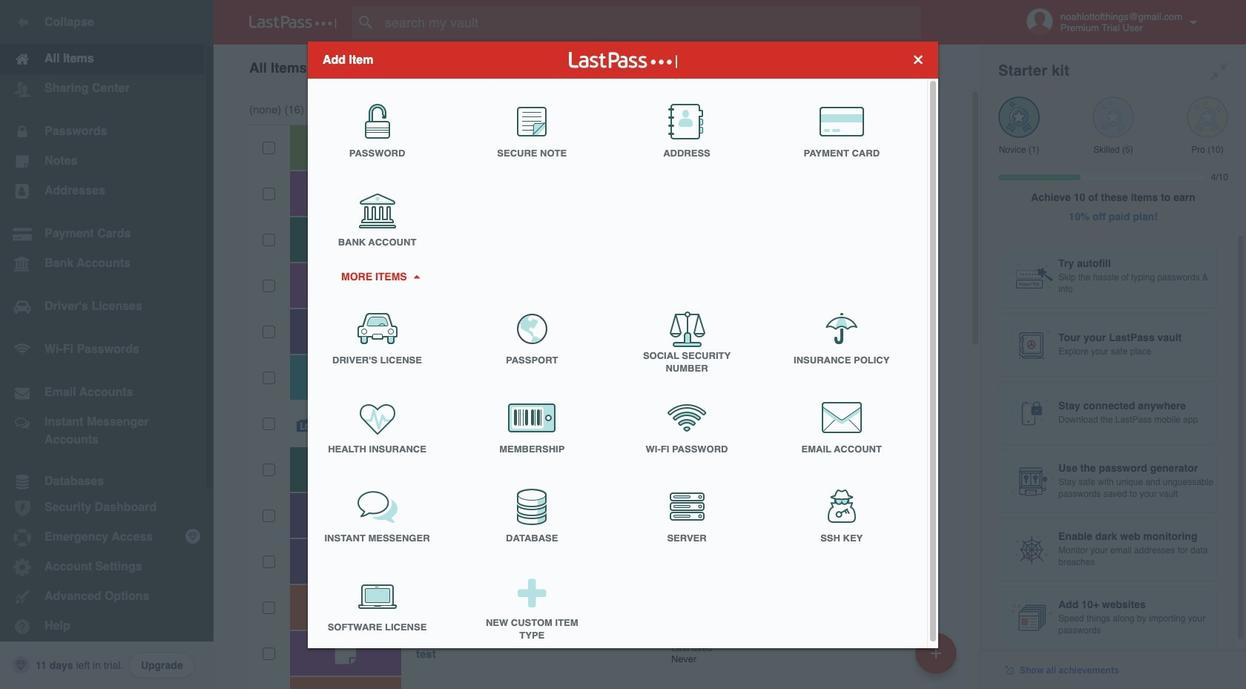 Task type: describe. For each thing, give the bounding box(es) containing it.
new item image
[[931, 648, 942, 659]]

new item navigation
[[911, 629, 966, 689]]

Search search field
[[352, 6, 945, 39]]

lastpass image
[[249, 16, 337, 29]]



Task type: locate. For each thing, give the bounding box(es) containing it.
search my vault text field
[[352, 6, 945, 39]]

dialog
[[308, 41, 939, 653]]

caret right image
[[411, 275, 422, 278]]

vault options navigation
[[214, 45, 981, 89]]

main navigation navigation
[[0, 0, 214, 689]]



